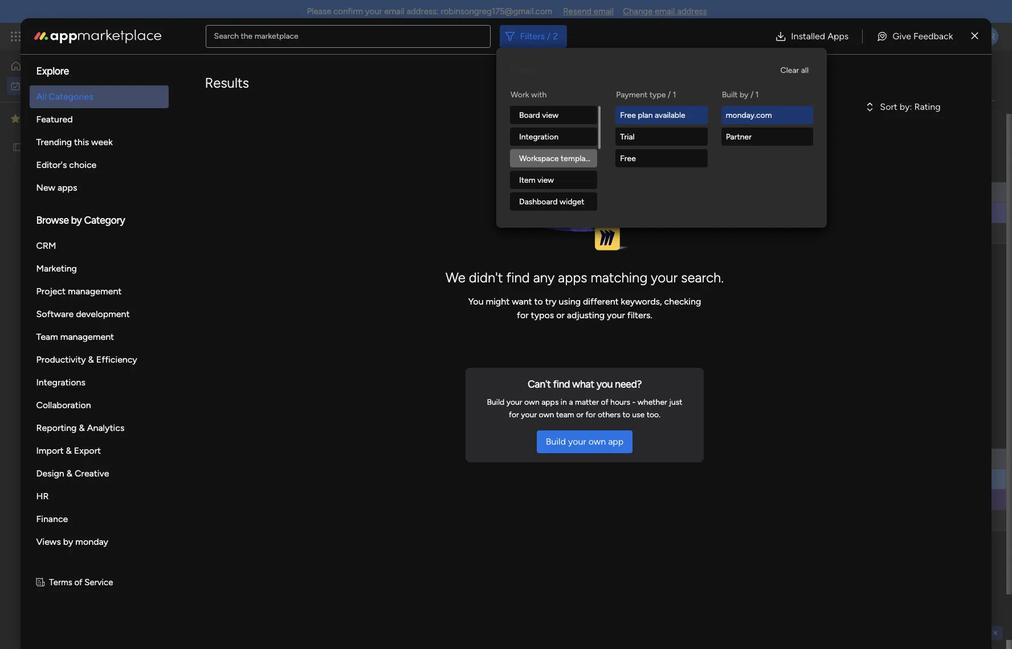 Task type: describe. For each thing, give the bounding box(es) containing it.
checking
[[665, 296, 701, 307]]

hours
[[611, 398, 631, 408]]

template
[[561, 154, 593, 163]]

a
[[569, 398, 573, 408]]

collaboration
[[36, 400, 91, 411]]

integrations
[[36, 377, 85, 388]]

views
[[36, 537, 61, 548]]

terms of use image
[[36, 577, 45, 590]]

different
[[583, 296, 619, 307]]

browse
[[36, 214, 69, 227]]

& for efficiency
[[88, 355, 94, 365]]

#1 for first "board #1" link from the bottom of the page
[[508, 456, 516, 465]]

export
[[74, 446, 101, 457]]

id: 302390365 element
[[931, 627, 1003, 641]]

& for export
[[66, 446, 72, 457]]

build your own app
[[546, 437, 624, 447]]

design
[[36, 469, 64, 479]]

1 vertical spatial find
[[553, 378, 570, 391]]

see plans button
[[184, 28, 239, 45]]

project
[[36, 286, 66, 297]]

plans
[[215, 31, 234, 41]]

by for built
[[740, 90, 749, 100]]

for inside you might want to try using different keywords, checking for typos or adjusting your filters.
[[517, 310, 529, 321]]

for left team at the bottom right of page
[[509, 410, 519, 420]]

board inside list box
[[27, 142, 48, 152]]

payment
[[617, 90, 648, 100]]

board view button
[[510, 106, 598, 124]]

greg robinson image
[[981, 27, 999, 46]]

workspace template
[[519, 154, 593, 163]]

productivity & efficiency
[[36, 355, 137, 365]]

plan
[[638, 110, 653, 120]]

email for change email address
[[655, 6, 675, 17]]

0 vertical spatial monday
[[51, 30, 90, 43]]

using
[[559, 296, 581, 307]]

we didn't find any apps matching your search.
[[446, 270, 724, 286]]

analytics
[[87, 423, 125, 434]]

1 for payment type / 1
[[673, 90, 676, 100]]

for down matter
[[586, 410, 596, 420]]

import
[[36, 446, 64, 457]]

what
[[572, 378, 595, 391]]

2 group from the top
[[636, 431, 659, 441]]

give feedback button
[[868, 25, 963, 48]]

clear
[[781, 66, 799, 75]]

by for browse
[[71, 214, 82, 227]]

1 vertical spatial apps
[[558, 270, 588, 286]]

we
[[446, 270, 466, 286]]

1 vertical spatial own
[[539, 410, 554, 420]]

sort by: rating button
[[845, 98, 965, 116]]

partner button
[[722, 128, 814, 146]]

select product image
[[10, 31, 22, 42]]

remove image
[[991, 629, 1001, 639]]

0 vertical spatial apps
[[58, 182, 77, 193]]

confirm
[[334, 6, 363, 17]]

Filter dashboard by text search field
[[217, 114, 324, 132]]

all categories
[[36, 91, 93, 102]]

design & creative
[[36, 469, 109, 479]]

& for analytics
[[79, 423, 85, 434]]

marketing
[[36, 263, 77, 274]]

favorites button
[[8, 109, 113, 129]]

monday work management
[[51, 30, 177, 43]]

view for item view
[[538, 175, 554, 185]]

own for build your own app
[[589, 437, 606, 447]]

browse by category
[[36, 214, 125, 227]]

all
[[801, 66, 809, 75]]

2
[[553, 31, 558, 41]]

0 horizontal spatial work
[[202, 66, 247, 92]]

want
[[512, 296, 532, 307]]

monday.com
[[726, 110, 772, 120]]

trial button
[[616, 128, 708, 146]]

302390365
[[947, 629, 989, 639]]

1 horizontal spatial work
[[511, 90, 529, 100]]

#1 inside board #1 list box
[[50, 142, 58, 152]]

or inside you might want to try using different keywords, checking for typos or adjusting your filters.
[[557, 310, 565, 321]]

week
[[91, 137, 113, 148]]

workspace
[[519, 154, 559, 163]]

inbox image
[[838, 31, 849, 42]]

robinsongreg175@gmail.com
[[441, 6, 553, 17]]

give feedback
[[893, 31, 954, 41]]

board view
[[519, 110, 559, 120]]

you
[[468, 296, 484, 307]]

others
[[598, 410, 621, 420]]

0 vertical spatial management
[[115, 30, 177, 43]]

workspace template button
[[510, 149, 598, 168]]

built by / 1
[[722, 90, 759, 100]]

address
[[677, 6, 707, 17]]

by for views
[[63, 537, 73, 548]]

app
[[608, 437, 624, 447]]

help image
[[941, 31, 952, 42]]

my for my work
[[25, 81, 36, 90]]

monday.com button
[[722, 106, 814, 124]]

board #1 for 2nd "board #1" link from the bottom
[[485, 209, 516, 218]]

views by monday
[[36, 537, 108, 548]]

#1 for first "board #1" link
[[508, 189, 516, 198]]

v2 star 2 image
[[11, 112, 20, 126]]

build your own app button
[[537, 431, 633, 454]]

with
[[531, 90, 547, 100]]

favorites
[[24, 113, 63, 124]]

item view button
[[510, 171, 598, 189]]

productivity
[[36, 355, 86, 365]]

apps
[[828, 31, 849, 41]]

home
[[26, 61, 48, 71]]

public board image
[[12, 141, 23, 152]]

build for build your own apps in a matter of hours - whether just for your own team or for others to use too.
[[487, 398, 505, 408]]

no results image image
[[539, 162, 631, 252]]

service
[[85, 578, 113, 588]]

/ for payment type / 1
[[668, 90, 671, 100]]

home button
[[7, 57, 123, 75]]

my work button
[[7, 77, 123, 95]]

integration button
[[510, 128, 598, 146]]

reporting & analytics
[[36, 423, 125, 434]]

free plan available
[[621, 110, 686, 120]]

filters.
[[628, 310, 653, 321]]

work for monday
[[92, 30, 113, 43]]

1 vertical spatial of
[[74, 578, 82, 588]]

dapulse x slim image
[[972, 29, 979, 43]]

2 board #1 link from the top
[[483, 203, 589, 223]]

you might want to try using different keywords, checking for typos or adjusting your filters.
[[468, 296, 701, 321]]

build for build your own app
[[546, 437, 566, 447]]

apps marketplace image
[[34, 29, 161, 43]]



Task type: locate. For each thing, give the bounding box(es) containing it.
apps up using
[[558, 270, 588, 286]]

team
[[36, 332, 58, 343]]

terms of service
[[49, 578, 113, 588]]

0 vertical spatial group
[[636, 164, 659, 174]]

1 free from the top
[[621, 110, 636, 120]]

1 horizontal spatial to
[[623, 410, 630, 420]]

type
[[650, 90, 666, 100]]

board #1 link
[[483, 183, 589, 204], [483, 203, 589, 223], [483, 450, 589, 470]]

own for build your own apps in a matter of hours - whether just for your own team or for others to use too.
[[525, 398, 540, 408]]

0 vertical spatial by
[[740, 90, 749, 100]]

email right resend
[[594, 6, 614, 17]]

your down different
[[607, 310, 625, 321]]

dashboard widget button
[[510, 193, 598, 211]]

to inside you might want to try using different keywords, checking for typos or adjusting your filters.
[[535, 296, 543, 307]]

your inside you might want to try using different keywords, checking for typos or adjusting your filters.
[[607, 310, 625, 321]]

monday up service
[[75, 537, 108, 548]]

2 vertical spatial own
[[589, 437, 606, 447]]

1 image
[[846, 23, 856, 36]]

your right confirm
[[365, 6, 382, 17]]

to inside 'build your own apps in a matter of hours - whether just for your own team or for others to use too.'
[[623, 410, 630, 420]]

typos
[[531, 310, 554, 321]]

didn't
[[469, 270, 503, 286]]

work down plans
[[202, 66, 247, 92]]

1 right type
[[673, 90, 676, 100]]

my inside button
[[25, 81, 36, 90]]

1 vertical spatial free
[[621, 154, 636, 163]]

board inside button
[[519, 110, 540, 120]]

by
[[740, 90, 749, 100], [71, 214, 82, 227], [63, 537, 73, 548]]

filters
[[520, 31, 545, 41], [511, 65, 536, 76]]

resend email link
[[563, 6, 614, 17]]

view inside button
[[538, 175, 554, 185]]

trial
[[621, 132, 635, 142]]

work up home button on the left top of the page
[[92, 30, 113, 43]]

view right item
[[538, 175, 554, 185]]

0 horizontal spatial of
[[74, 578, 82, 588]]

1 email from the left
[[384, 6, 405, 17]]

group
[[636, 164, 659, 174], [636, 431, 659, 441]]

free
[[621, 110, 636, 120], [621, 154, 636, 163]]

filters up work with
[[511, 65, 536, 76]]

0 vertical spatial own
[[525, 398, 540, 408]]

/ inside dropdown button
[[547, 31, 551, 41]]

finance
[[36, 514, 68, 525]]

1 1 from the left
[[673, 90, 676, 100]]

0 vertical spatial view
[[542, 110, 559, 120]]

integration
[[519, 132, 559, 142]]

change email address
[[623, 6, 707, 17]]

email
[[384, 6, 405, 17], [594, 6, 614, 17], [655, 6, 675, 17]]

0 horizontal spatial 1
[[673, 90, 676, 100]]

crm
[[36, 241, 56, 251]]

free down trial
[[621, 154, 636, 163]]

installed
[[791, 31, 826, 41]]

0 vertical spatial free
[[621, 110, 636, 120]]

board #1 for first "board #1" link from the bottom of the page
[[485, 456, 516, 465]]

1 vertical spatial monday
[[75, 537, 108, 548]]

explore
[[36, 65, 69, 78]]

/ right type
[[668, 90, 671, 100]]

keywords,
[[621, 296, 662, 307]]

group down trial button
[[636, 164, 659, 174]]

own left team at the bottom right of page
[[539, 410, 554, 420]]

trending this week
[[36, 137, 113, 148]]

build
[[487, 398, 505, 408], [546, 437, 566, 447]]

own down 'can't'
[[525, 398, 540, 408]]

installed apps button
[[766, 25, 858, 48]]

of inside 'build your own apps in a matter of hours - whether just for your own team or for others to use too.'
[[601, 398, 609, 408]]

apps image
[[888, 31, 899, 42]]

0 vertical spatial build
[[487, 398, 505, 408]]

management for project management
[[68, 286, 122, 297]]

apps left in in the bottom right of the page
[[542, 398, 559, 408]]

1 group from the top
[[636, 164, 659, 174]]

work up all
[[38, 81, 55, 90]]

work for my
[[38, 81, 55, 90]]

1 horizontal spatial my
[[171, 66, 197, 92]]

by right the browse
[[71, 214, 82, 227]]

email right change
[[655, 6, 675, 17]]

0 horizontal spatial build
[[487, 398, 505, 408]]

my for my work
[[171, 66, 197, 92]]

2 email from the left
[[594, 6, 614, 17]]

filters inside dropdown button
[[520, 31, 545, 41]]

give
[[893, 31, 912, 41]]

editor's
[[36, 160, 67, 170]]

find up the want
[[507, 270, 530, 286]]

resend
[[563, 6, 592, 17]]

#1 for 2nd "board #1" link from the bottom
[[508, 209, 516, 218]]

view up integration button
[[542, 110, 559, 120]]

for
[[517, 310, 529, 321], [509, 410, 519, 420], [586, 410, 596, 420]]

might
[[486, 296, 510, 307]]

0 horizontal spatial email
[[384, 6, 405, 17]]

my down "home"
[[25, 81, 36, 90]]

0 horizontal spatial work
[[38, 81, 55, 90]]

invite members image
[[863, 31, 874, 42]]

free for free plan available
[[621, 110, 636, 120]]

notifications image
[[812, 31, 824, 42]]

3 email from the left
[[655, 6, 675, 17]]

search
[[214, 31, 239, 41]]

please confirm your email address: robinsongreg175@gmail.com
[[307, 6, 553, 17]]

& right design
[[67, 469, 72, 479]]

sort
[[880, 101, 898, 112]]

your down team at the bottom right of page
[[568, 437, 587, 447]]

filters left 2
[[520, 31, 545, 41]]

1 vertical spatial group
[[636, 431, 659, 441]]

0 horizontal spatial to
[[535, 296, 543, 307]]

1 horizontal spatial 1
[[756, 90, 759, 100]]

0 horizontal spatial find
[[507, 270, 530, 286]]

1 horizontal spatial find
[[553, 378, 570, 391]]

0 vertical spatial work
[[92, 30, 113, 43]]

1 vertical spatial filters
[[511, 65, 536, 76]]

group down too.
[[636, 431, 659, 441]]

build inside 'build your own apps in a matter of hours - whether just for your own team or for others to use too.'
[[487, 398, 505, 408]]

or down matter
[[577, 410, 584, 420]]

give feedback link
[[868, 25, 963, 48]]

1 board #1 link from the top
[[483, 183, 589, 204]]

your inside button
[[568, 437, 587, 447]]

0 vertical spatial of
[[601, 398, 609, 408]]

/ for built by / 1
[[751, 90, 754, 100]]

board #1 inside list box
[[27, 142, 58, 152]]

find up in in the bottom right of the page
[[553, 378, 570, 391]]

management for team management
[[60, 332, 114, 343]]

software development
[[36, 309, 130, 320]]

all
[[36, 91, 46, 102]]

reporting
[[36, 423, 77, 434]]

for down the want
[[517, 310, 529, 321]]

free for free
[[621, 154, 636, 163]]

search everything image
[[916, 31, 927, 42]]

1 horizontal spatial of
[[601, 398, 609, 408]]

email left address:
[[384, 6, 405, 17]]

address:
[[407, 6, 439, 17]]

trending
[[36, 137, 72, 148]]

my
[[171, 66, 197, 92], [25, 81, 36, 90]]

matter
[[575, 398, 599, 408]]

2 vertical spatial management
[[60, 332, 114, 343]]

by right views
[[63, 537, 73, 548]]

my left results
[[171, 66, 197, 92]]

resend email
[[563, 6, 614, 17]]

2 vertical spatial apps
[[542, 398, 559, 408]]

search the marketplace
[[214, 31, 299, 41]]

0 horizontal spatial or
[[557, 310, 565, 321]]

1 vertical spatial or
[[577, 410, 584, 420]]

free left plan at the top right of the page
[[621, 110, 636, 120]]

your left in in the bottom right of the page
[[507, 398, 523, 408]]

2 1 from the left
[[756, 90, 759, 100]]

import & export
[[36, 446, 101, 457]]

1 for built by / 1
[[756, 90, 759, 100]]

1 horizontal spatial email
[[594, 6, 614, 17]]

choice
[[69, 160, 97, 170]]

can't
[[528, 378, 551, 391]]

software
[[36, 309, 74, 320]]

own left app
[[589, 437, 606, 447]]

/ left 2
[[547, 31, 551, 41]]

0 vertical spatial or
[[557, 310, 565, 321]]

free button
[[616, 149, 708, 168]]

1 vertical spatial to
[[623, 410, 630, 420]]

results
[[205, 75, 249, 91]]

filters / 2
[[520, 31, 558, 41]]

work inside button
[[38, 81, 55, 90]]

any
[[534, 270, 555, 286]]

terms
[[49, 578, 72, 588]]

& for creative
[[67, 469, 72, 479]]

my work
[[25, 81, 55, 90]]

& left export
[[66, 446, 72, 457]]

1 vertical spatial build
[[546, 437, 566, 447]]

creative
[[75, 469, 109, 479]]

by:
[[900, 101, 912, 112]]

1 vertical spatial by
[[71, 214, 82, 227]]

widget
[[560, 197, 585, 207]]

search.
[[681, 270, 724, 286]]

1 horizontal spatial /
[[668, 90, 671, 100]]

3 board #1 link from the top
[[483, 450, 589, 470]]

1 horizontal spatial build
[[546, 437, 566, 447]]

change email address link
[[623, 6, 707, 17]]

filters for filters
[[511, 65, 536, 76]]

clear all
[[781, 66, 809, 75]]

2 free from the top
[[621, 154, 636, 163]]

view for board view
[[542, 110, 559, 120]]

of
[[601, 398, 609, 408], [74, 578, 82, 588]]

your down 'can't'
[[521, 410, 537, 420]]

1 horizontal spatial work
[[92, 30, 113, 43]]

clear all button
[[776, 62, 814, 80]]

email for resend email
[[594, 6, 614, 17]]

installed apps
[[791, 31, 849, 41]]

by right built
[[740, 90, 749, 100]]

monday up home button on the left top of the page
[[51, 30, 90, 43]]

own inside button
[[589, 437, 606, 447]]

new
[[36, 182, 55, 193]]

& left efficiency
[[88, 355, 94, 365]]

1 horizontal spatial or
[[577, 410, 584, 420]]

sort by: rating
[[880, 101, 941, 112]]

1
[[673, 90, 676, 100], [756, 90, 759, 100]]

your up checking
[[651, 270, 678, 286]]

to left the use
[[623, 410, 630, 420]]

2 horizontal spatial /
[[751, 90, 754, 100]]

filters for filters / 2
[[520, 31, 545, 41]]

apps right new
[[58, 182, 77, 193]]

of up others
[[601, 398, 609, 408]]

try
[[546, 296, 557, 307]]

in
[[561, 398, 567, 408]]

of right terms at the left of page
[[74, 578, 82, 588]]

can't find what you need?
[[528, 378, 642, 391]]

0 vertical spatial to
[[535, 296, 543, 307]]

board #1
[[27, 142, 58, 152], [485, 189, 516, 198], [485, 209, 516, 218], [485, 456, 516, 465]]

1 up monday.com
[[756, 90, 759, 100]]

1 vertical spatial view
[[538, 175, 554, 185]]

1 vertical spatial management
[[68, 286, 122, 297]]

dashboard
[[519, 197, 558, 207]]

0 horizontal spatial /
[[547, 31, 551, 41]]

work left with
[[511, 90, 529, 100]]

board #1 for first "board #1" link
[[485, 189, 516, 198]]

or inside 'build your own apps in a matter of hours - whether just for your own team or for others to use too.'
[[577, 410, 584, 420]]

1 vertical spatial work
[[38, 81, 55, 90]]

team management
[[36, 332, 114, 343]]

& up export
[[79, 423, 85, 434]]

2 vertical spatial by
[[63, 537, 73, 548]]

view inside button
[[542, 110, 559, 120]]

2 horizontal spatial email
[[655, 6, 675, 17]]

board #1 list box
[[0, 134, 145, 225]]

too.
[[647, 410, 661, 420]]

/ up monday.com
[[751, 90, 754, 100]]

0 vertical spatial filters
[[520, 31, 545, 41]]

to left try
[[535, 296, 543, 307]]

0 vertical spatial find
[[507, 270, 530, 286]]

project management
[[36, 286, 122, 297]]

or down using
[[557, 310, 565, 321]]

the
[[241, 31, 253, 41]]

dashboard widget
[[519, 197, 585, 207]]

team
[[556, 410, 575, 420]]

id:
[[936, 629, 945, 639]]

build inside build your own app button
[[546, 437, 566, 447]]

you
[[597, 378, 613, 391]]

apps inside 'build your own apps in a matter of hours - whether just for your own team or for others to use too.'
[[542, 398, 559, 408]]

0 horizontal spatial my
[[25, 81, 36, 90]]



Task type: vqa. For each thing, say whether or not it's contained in the screenshot.
#1 inside list box
yes



